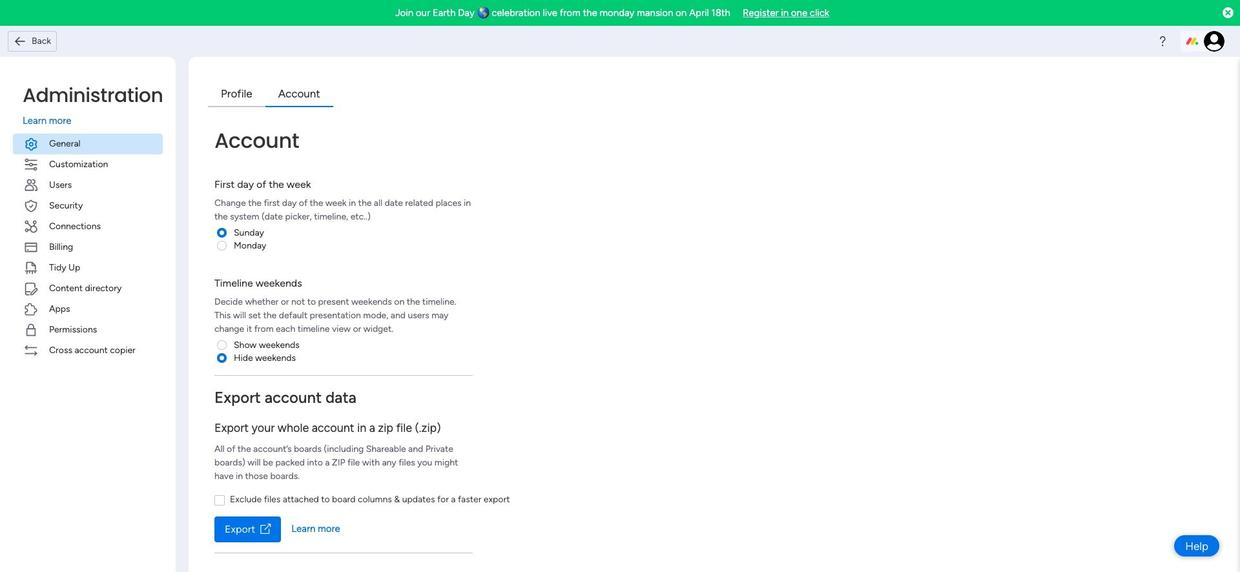 Task type: vqa. For each thing, say whether or not it's contained in the screenshot.
back to workspace "icon"
yes



Task type: describe. For each thing, give the bounding box(es) containing it.
jacob simon image
[[1204, 31, 1225, 52]]

help image
[[1157, 35, 1169, 48]]



Task type: locate. For each thing, give the bounding box(es) containing it.
back to workspace image
[[14, 35, 26, 48]]

v2 export image
[[261, 524, 271, 535]]



